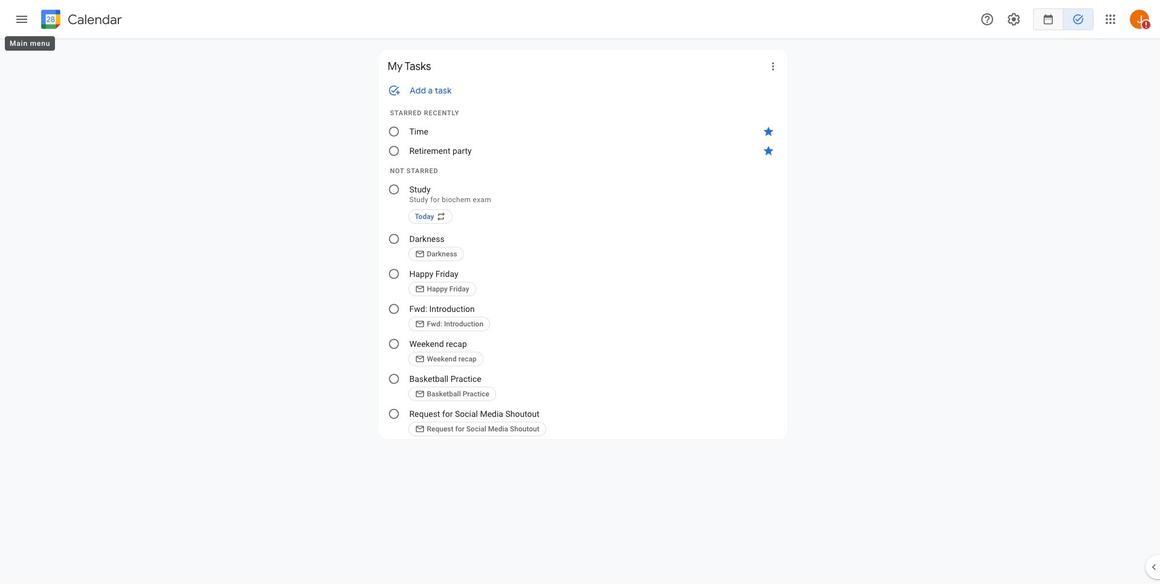 Task type: describe. For each thing, give the bounding box(es) containing it.
tasks sidebar image
[[15, 12, 29, 27]]

settings menu image
[[1007, 12, 1021, 27]]

support menu image
[[980, 12, 995, 27]]



Task type: vqa. For each thing, say whether or not it's contained in the screenshot.
Phases of the Moon tree item
no



Task type: locate. For each thing, give the bounding box(es) containing it.
heading
[[65, 12, 122, 27]]

heading inside the calendar "element"
[[65, 12, 122, 27]]

calendar element
[[39, 7, 122, 34]]



